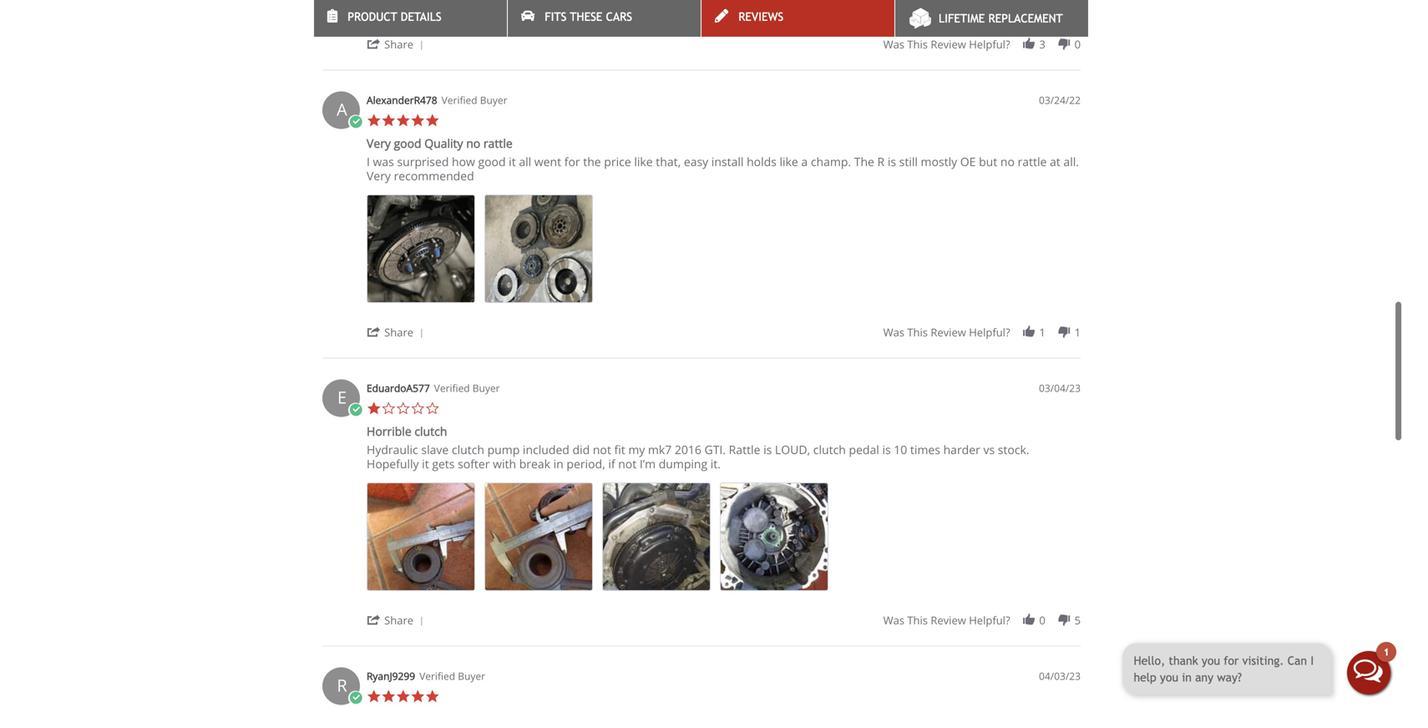 Task type: describe. For each thing, give the bounding box(es) containing it.
04/03/23
[[1039, 669, 1081, 683]]

hopefully
[[367, 456, 419, 472]]

very good quality no rattle heading
[[367, 135, 513, 154]]

1 horizontal spatial clutch
[[452, 442, 485, 458]]

vs
[[984, 442, 995, 458]]

1 empty star image from the left
[[381, 401, 396, 416]]

share for e
[[384, 613, 414, 628]]

my
[[628, 442, 645, 458]]

1 vertical spatial rattle
[[1018, 154, 1047, 169]]

image of review by alexanderr478 on 24 mar 2022 number 2 image
[[485, 194, 593, 303]]

break
[[519, 456, 551, 472]]

1 vertical spatial good
[[478, 154, 506, 169]]

in
[[554, 456, 564, 472]]

group for a
[[883, 325, 1081, 340]]

0 vertical spatial rattle
[[484, 135, 513, 151]]

was
[[373, 154, 394, 169]]

was for a
[[883, 325, 905, 340]]

1 1 from the left
[[1039, 325, 1046, 340]]

how
[[452, 154, 475, 169]]

1 review from the top
[[931, 37, 966, 52]]

mk7
[[648, 442, 672, 458]]

fits these cars link
[[508, 0, 701, 37]]

helpful? for a
[[969, 325, 1010, 340]]

review date 04/03/23 element
[[1039, 669, 1081, 684]]

alexanderr478 verified buyer
[[367, 93, 507, 107]]

e
[[337, 386, 347, 409]]

vote down review by teeb9 on 10 apr 2023 image
[[1057, 37, 1072, 51]]

review date 03/04/23 element
[[1039, 381, 1081, 395]]

03/04/23
[[1039, 381, 1081, 395]]

this for a
[[908, 325, 928, 340]]

buyer for e
[[473, 381, 500, 395]]

rattle
[[729, 442, 761, 458]]

easy
[[684, 154, 709, 169]]

all.
[[1064, 154, 1079, 169]]

image of review by eduardoa577 on  4 mar 2023 number 3 image
[[602, 483, 711, 591]]

horrible clutch heading
[[367, 423, 447, 443]]

list for e
[[367, 483, 1081, 600]]

horrible
[[367, 423, 412, 439]]

hydraulic
[[367, 442, 418, 458]]

1 group from the top
[[883, 37, 1081, 52]]

verified for r
[[419, 669, 455, 683]]

helpful? for e
[[969, 613, 1010, 628]]

review for a
[[931, 325, 966, 340]]

seperator image for a
[[417, 329, 427, 339]]

alexanderr478
[[367, 93, 437, 107]]

all
[[519, 154, 531, 169]]

1 this from the top
[[908, 37, 928, 52]]

image of review by eduardoa577 on  4 mar 2023 number 2 image
[[485, 483, 593, 591]]

this for e
[[908, 613, 928, 628]]

at
[[1050, 154, 1061, 169]]

product details
[[348, 10, 442, 23]]

a
[[337, 98, 347, 121]]

lifetime
[[939, 12, 985, 25]]

2 1 from the left
[[1075, 325, 1081, 340]]

reviews link
[[702, 0, 895, 37]]

share button for e
[[367, 612, 430, 628]]

these
[[570, 10, 603, 23]]

5
[[1075, 613, 1081, 628]]

list for a
[[367, 194, 1081, 312]]

lifetime replacement link
[[896, 0, 1088, 37]]

vote down review by alexanderr478 on 24 mar 2022 image
[[1057, 325, 1072, 339]]

share image for 0
[[367, 613, 381, 628]]

share button for a
[[367, 324, 430, 340]]

eduardoa577 verified buyer
[[367, 381, 500, 395]]

0 vertical spatial 0
[[1075, 37, 1081, 52]]

mostly
[[921, 154, 957, 169]]

i'm
[[640, 456, 656, 472]]

it inside "horrible clutch hydraulic slave clutch pump included did not fit my mk7 2016 gti. rattle is loud, clutch pedal is 10 times harder vs stock. hopefully it gets softer with break in period, if not i'm dumping it."
[[422, 456, 429, 472]]

1 horizontal spatial not
[[618, 456, 637, 472]]

fits these cars
[[545, 10, 632, 23]]

dumping
[[659, 456, 708, 472]]

seperator image
[[417, 40, 427, 50]]

image of review by eduardoa577 on  4 mar 2023 number 1 image
[[367, 483, 475, 591]]

buyer for a
[[480, 93, 507, 107]]

still
[[899, 154, 918, 169]]

1 vertical spatial 0
[[1039, 613, 1046, 628]]

verified for e
[[434, 381, 470, 395]]

cars
[[606, 10, 632, 23]]



Task type: locate. For each thing, give the bounding box(es) containing it.
share image up ryanj9299
[[367, 613, 381, 628]]

0 vertical spatial was this review helpful?
[[883, 37, 1010, 52]]

review date 03/24/22 element
[[1039, 93, 1081, 107]]

share right share icon
[[384, 325, 414, 340]]

is right rattle
[[764, 442, 772, 458]]

with
[[493, 456, 516, 472]]

is
[[888, 154, 896, 169], [764, 442, 772, 458], [883, 442, 891, 458]]

is left 10 on the bottom
[[883, 442, 891, 458]]

0 horizontal spatial good
[[394, 135, 422, 151]]

star image
[[396, 113, 411, 128], [411, 113, 425, 128], [367, 401, 381, 416], [367, 689, 381, 704], [411, 689, 425, 704], [425, 689, 440, 704]]

1 share image from the top
[[367, 37, 381, 51]]

very up was
[[367, 135, 391, 151]]

0 horizontal spatial no
[[466, 135, 481, 151]]

2 helpful? from the top
[[969, 325, 1010, 340]]

it left "all"
[[509, 154, 516, 169]]

1 vertical spatial verified
[[434, 381, 470, 395]]

1 vertical spatial review
[[931, 325, 966, 340]]

seperator image for e
[[417, 617, 427, 627]]

circle checkmark image
[[348, 115, 363, 129]]

good
[[394, 135, 422, 151], [478, 154, 506, 169]]

review left "vote up review by alexanderr478 on 24 mar 2022" icon
[[931, 325, 966, 340]]

details
[[401, 10, 442, 23]]

2 group from the top
[[883, 325, 1081, 340]]

buyer right ryanj9299
[[458, 669, 485, 683]]

2 vertical spatial review
[[931, 613, 966, 628]]

2 was this review helpful? from the top
[[883, 325, 1010, 340]]

1 like from the left
[[634, 154, 653, 169]]

r left ryanj9299
[[337, 674, 347, 697]]

no
[[466, 135, 481, 151], [1001, 154, 1015, 169]]

0 vertical spatial share
[[384, 37, 414, 52]]

recommended
[[394, 168, 474, 184]]

image of review by eduardoa577 on  4 mar 2023 number 4 image
[[720, 483, 829, 591]]

share left seperator image
[[384, 37, 414, 52]]

it inside the very good quality no rattle i was surprised how good it all went for the price like that, easy install holds like a champ. the r is still mostly oe but no rattle at all. very recommended
[[509, 154, 516, 169]]

the
[[854, 154, 875, 169]]

0 vertical spatial circle checkmark image
[[348, 403, 363, 418]]

2 vertical spatial this
[[908, 613, 928, 628]]

3 this from the top
[[908, 613, 928, 628]]

very
[[367, 135, 391, 151], [367, 168, 391, 184]]

vote up review by teeb9 on 10 apr 2023 image
[[1022, 37, 1036, 51]]

2 share image from the top
[[367, 613, 381, 628]]

was this review helpful? for e
[[883, 613, 1010, 628]]

1 circle checkmark image from the top
[[348, 403, 363, 418]]

champ.
[[811, 154, 851, 169]]

pump
[[488, 442, 520, 458]]

3 empty star image from the left
[[411, 401, 425, 416]]

0 vertical spatial helpful?
[[969, 37, 1010, 52]]

0 vertical spatial verified
[[442, 93, 478, 107]]

slave
[[421, 442, 449, 458]]

gti.
[[705, 442, 726, 458]]

0 vertical spatial this
[[908, 37, 928, 52]]

oe
[[960, 154, 976, 169]]

not
[[593, 442, 611, 458], [618, 456, 637, 472]]

2 circle checkmark image from the top
[[348, 691, 363, 706]]

buyer for r
[[458, 669, 485, 683]]

0 vertical spatial review
[[931, 37, 966, 52]]

2 this from the top
[[908, 325, 928, 340]]

r inside the very good quality no rattle i was surprised how good it all went for the price like that, easy install holds like a champ. the r is still mostly oe but no rattle at all. very recommended
[[878, 154, 885, 169]]

empty star image
[[381, 401, 396, 416], [396, 401, 411, 416], [411, 401, 425, 416]]

quality
[[425, 135, 463, 151]]

ryanj9299
[[367, 669, 415, 683]]

0 vertical spatial share image
[[367, 37, 381, 51]]

not right if
[[618, 456, 637, 472]]

was this review helpful? left "vote up review by alexanderr478 on 24 mar 2022" icon
[[883, 325, 1010, 340]]

2 vertical spatial was
[[883, 613, 905, 628]]

verified buyer heading
[[442, 93, 507, 107], [434, 381, 500, 395], [419, 669, 485, 684]]

gets
[[432, 456, 455, 472]]

1 horizontal spatial good
[[478, 154, 506, 169]]

if
[[608, 456, 615, 472]]

was this review helpful? down lifetime
[[883, 37, 1010, 52]]

share button up eduardoa577
[[367, 324, 430, 340]]

like left a
[[780, 154, 798, 169]]

clutch up slave
[[415, 423, 447, 439]]

2016
[[675, 442, 702, 458]]

share image down product
[[367, 37, 381, 51]]

0 horizontal spatial rattle
[[484, 135, 513, 151]]

star image
[[367, 113, 381, 128], [381, 113, 396, 128], [425, 113, 440, 128], [381, 689, 396, 704], [396, 689, 411, 704]]

review down lifetime
[[931, 37, 966, 52]]

good right how
[[478, 154, 506, 169]]

0 right vote up review by eduardoa577 on  4 mar 2023 image
[[1039, 613, 1046, 628]]

2 very from the top
[[367, 168, 391, 184]]

circle checkmark image for r
[[348, 691, 363, 706]]

0 vertical spatial very
[[367, 135, 391, 151]]

1 vertical spatial was this review helpful?
[[883, 325, 1010, 340]]

review left vote up review by eduardoa577 on  4 mar 2023 image
[[931, 613, 966, 628]]

2 vertical spatial was this review helpful?
[[883, 613, 1010, 628]]

not left fit
[[593, 442, 611, 458]]

image of review by teeb9 on 10 apr 2023 number 1 image
[[367, 0, 475, 15]]

1 vertical spatial it
[[422, 456, 429, 472]]

fit
[[614, 442, 625, 458]]

2 share from the top
[[384, 325, 414, 340]]

share image
[[367, 37, 381, 51], [367, 613, 381, 628]]

verified buyer heading for r
[[419, 669, 485, 684]]

it.
[[711, 456, 721, 472]]

replacement
[[989, 12, 1063, 25]]

0 horizontal spatial like
[[634, 154, 653, 169]]

10
[[894, 442, 907, 458]]

clutch
[[415, 423, 447, 439], [452, 442, 485, 458], [813, 442, 846, 458]]

buyer up very good quality no rattle heading
[[480, 93, 507, 107]]

0 vertical spatial group
[[883, 37, 1081, 52]]

1 vertical spatial helpful?
[[969, 325, 1010, 340]]

very good quality no rattle i was surprised how good it all went for the price like that, easy install holds like a champ. the r is still mostly oe but no rattle at all. very recommended
[[367, 135, 1079, 184]]

1 was this review helpful? from the top
[[883, 37, 1010, 52]]

1
[[1039, 325, 1046, 340], [1075, 325, 1081, 340]]

reviews
[[739, 10, 784, 23]]

0 vertical spatial it
[[509, 154, 516, 169]]

list item
[[367, 194, 475, 303], [485, 194, 593, 303], [367, 483, 475, 591], [485, 483, 593, 591], [602, 483, 711, 591], [720, 483, 829, 591]]

helpful? down lifetime replacement
[[969, 37, 1010, 52]]

2 vertical spatial verified buyer heading
[[419, 669, 485, 684]]

verified buyer heading up quality
[[442, 93, 507, 107]]

buyer up pump
[[473, 381, 500, 395]]

0 horizontal spatial clutch
[[415, 423, 447, 439]]

share up ryanj9299
[[384, 613, 414, 628]]

1 horizontal spatial it
[[509, 154, 516, 169]]

1 share from the top
[[384, 37, 414, 52]]

like left that,
[[634, 154, 653, 169]]

good up surprised
[[394, 135, 422, 151]]

2 was from the top
[[883, 325, 905, 340]]

3 was this review helpful? from the top
[[883, 613, 1010, 628]]

was for e
[[883, 613, 905, 628]]

holds
[[747, 154, 777, 169]]

3 helpful? from the top
[[969, 613, 1010, 628]]

1 was from the top
[[883, 37, 905, 52]]

it
[[509, 154, 516, 169], [422, 456, 429, 472]]

share button down product details
[[367, 36, 430, 52]]

2 horizontal spatial clutch
[[813, 442, 846, 458]]

a
[[801, 154, 808, 169]]

0 horizontal spatial it
[[422, 456, 429, 472]]

0 vertical spatial verified buyer heading
[[442, 93, 507, 107]]

review
[[931, 37, 966, 52], [931, 325, 966, 340], [931, 613, 966, 628]]

was this review helpful?
[[883, 37, 1010, 52], [883, 325, 1010, 340], [883, 613, 1010, 628]]

1 vertical spatial very
[[367, 168, 391, 184]]

image of review by alexanderr478 on 24 mar 2022 number 1 image
[[367, 194, 475, 303]]

2 empty star image from the left
[[396, 401, 411, 416]]

horrible clutch hydraulic slave clutch pump included did not fit my mk7 2016 gti. rattle is loud, clutch pedal is 10 times harder vs stock. hopefully it gets softer with break in period, if not i'm dumping it.
[[367, 423, 1030, 472]]

2 vertical spatial helpful?
[[969, 613, 1010, 628]]

seperator image up the ryanj9299 verified buyer
[[417, 617, 427, 627]]

1 vertical spatial no
[[1001, 154, 1015, 169]]

1 horizontal spatial 1
[[1075, 325, 1081, 340]]

2 seperator image from the top
[[417, 617, 427, 627]]

was this review helpful? for a
[[883, 325, 1010, 340]]

pedal
[[849, 442, 879, 458]]

1 vertical spatial r
[[337, 674, 347, 697]]

0 vertical spatial was
[[883, 37, 905, 52]]

is left still
[[888, 154, 896, 169]]

vote up review by eduardoa577 on  4 mar 2023 image
[[1022, 613, 1036, 628]]

verified buyer heading for a
[[442, 93, 507, 107]]

clutch left pedal
[[813, 442, 846, 458]]

1 vertical spatial buyer
[[473, 381, 500, 395]]

eduardoa577
[[367, 381, 430, 395]]

verified up quality
[[442, 93, 478, 107]]

0 horizontal spatial not
[[593, 442, 611, 458]]

3 was from the top
[[883, 613, 905, 628]]

1 horizontal spatial no
[[1001, 154, 1015, 169]]

group for e
[[883, 613, 1081, 628]]

verified for a
[[442, 93, 478, 107]]

3 review from the top
[[931, 613, 966, 628]]

share button
[[367, 36, 430, 52], [367, 324, 430, 340], [367, 612, 430, 628]]

1 list from the top
[[367, 194, 1081, 312]]

included
[[523, 442, 570, 458]]

0 horizontal spatial 1
[[1039, 325, 1046, 340]]

2 vertical spatial verified
[[419, 669, 455, 683]]

1 vertical spatial group
[[883, 325, 1081, 340]]

product details link
[[314, 0, 507, 37]]

was
[[883, 37, 905, 52], [883, 325, 905, 340], [883, 613, 905, 628]]

softer
[[458, 456, 490, 472]]

install
[[712, 154, 744, 169]]

seperator image right share icon
[[417, 329, 427, 339]]

0 right 'vote down review by teeb9 on 10 apr 2023' image
[[1075, 37, 1081, 52]]

helpful? left vote up review by eduardoa577 on  4 mar 2023 image
[[969, 613, 1010, 628]]

times
[[911, 442, 941, 458]]

1 horizontal spatial 0
[[1075, 37, 1081, 52]]

r right the
[[878, 154, 885, 169]]

0 horizontal spatial 0
[[1039, 613, 1046, 628]]

vote up review by alexanderr478 on 24 mar 2022 image
[[1022, 325, 1036, 339]]

share image
[[367, 325, 381, 339]]

went
[[534, 154, 561, 169]]

share
[[384, 37, 414, 52], [384, 325, 414, 340], [384, 613, 414, 628]]

seperator image
[[417, 329, 427, 339], [417, 617, 427, 627]]

stock.
[[998, 442, 1030, 458]]

1 vertical spatial circle checkmark image
[[348, 691, 363, 706]]

did
[[573, 442, 590, 458]]

2 vertical spatial share
[[384, 613, 414, 628]]

3 group from the top
[[883, 613, 1081, 628]]

it left gets
[[422, 456, 429, 472]]

rattle
[[484, 135, 513, 151], [1018, 154, 1047, 169]]

helpful?
[[969, 37, 1010, 52], [969, 325, 1010, 340], [969, 613, 1010, 628]]

share button up ryanj9299
[[367, 612, 430, 628]]

1 vertical spatial share button
[[367, 324, 430, 340]]

verified buyer heading up empty star image
[[434, 381, 500, 395]]

period,
[[567, 456, 605, 472]]

share image for 3
[[367, 37, 381, 51]]

0 vertical spatial seperator image
[[417, 329, 427, 339]]

0 vertical spatial list
[[367, 194, 1081, 312]]

1 horizontal spatial r
[[878, 154, 885, 169]]

0 vertical spatial no
[[466, 135, 481, 151]]

0 vertical spatial good
[[394, 135, 422, 151]]

harder
[[944, 442, 981, 458]]

i
[[367, 154, 370, 169]]

03/24/22
[[1039, 93, 1081, 107]]

the
[[583, 154, 601, 169]]

2 vertical spatial share button
[[367, 612, 430, 628]]

1 vertical spatial seperator image
[[417, 617, 427, 627]]

no right but
[[1001, 154, 1015, 169]]

1 vertical spatial was
[[883, 325, 905, 340]]

fits
[[545, 10, 567, 23]]

1 vertical spatial this
[[908, 325, 928, 340]]

product
[[348, 10, 397, 23]]

empty star image
[[425, 401, 440, 416]]

1 vertical spatial list
[[367, 483, 1081, 600]]

1 very from the top
[[367, 135, 391, 151]]

like
[[634, 154, 653, 169], [780, 154, 798, 169]]

vote down review by eduardoa577 on  4 mar 2023 image
[[1057, 613, 1072, 628]]

share for a
[[384, 325, 414, 340]]

group
[[883, 37, 1081, 52], [883, 325, 1081, 340], [883, 613, 1081, 628]]

1 seperator image from the top
[[417, 329, 427, 339]]

1 horizontal spatial like
[[780, 154, 798, 169]]

verified buyer heading for e
[[434, 381, 500, 395]]

1 vertical spatial share image
[[367, 613, 381, 628]]

list
[[367, 194, 1081, 312], [367, 483, 1081, 600]]

verified up empty star image
[[434, 381, 470, 395]]

0
[[1075, 37, 1081, 52], [1039, 613, 1046, 628]]

very left surprised
[[367, 168, 391, 184]]

is inside the very good quality no rattle i was surprised how good it all went for the price like that, easy install holds like a champ. the r is still mostly oe but no rattle at all. very recommended
[[888, 154, 896, 169]]

0 vertical spatial buyer
[[480, 93, 507, 107]]

1 horizontal spatial rattle
[[1018, 154, 1047, 169]]

rattle right quality
[[484, 135, 513, 151]]

2 review from the top
[[931, 325, 966, 340]]

price
[[604, 154, 631, 169]]

3
[[1039, 37, 1046, 52]]

clutch right slave
[[452, 442, 485, 458]]

3 share from the top
[[384, 613, 414, 628]]

2 vertical spatial buyer
[[458, 669, 485, 683]]

1 vertical spatial verified buyer heading
[[434, 381, 500, 395]]

2 vertical spatial group
[[883, 613, 1081, 628]]

1 right "vote up review by alexanderr478 on 24 mar 2022" icon
[[1039, 325, 1046, 340]]

r
[[878, 154, 885, 169], [337, 674, 347, 697]]

that,
[[656, 154, 681, 169]]

helpful? left "vote up review by alexanderr478 on 24 mar 2022" icon
[[969, 325, 1010, 340]]

0 vertical spatial r
[[878, 154, 885, 169]]

1 helpful? from the top
[[969, 37, 1010, 52]]

3 share button from the top
[[367, 612, 430, 628]]

0 horizontal spatial r
[[337, 674, 347, 697]]

surprised
[[397, 154, 449, 169]]

1 right vote down review by alexanderr478 on 24 mar 2022 icon
[[1075, 325, 1081, 340]]

2 list from the top
[[367, 483, 1081, 600]]

was this review helpful? left vote up review by eduardoa577 on  4 mar 2023 image
[[883, 613, 1010, 628]]

0 vertical spatial share button
[[367, 36, 430, 52]]

loud,
[[775, 442, 810, 458]]

2 like from the left
[[780, 154, 798, 169]]

ryanj9299 verified buyer
[[367, 669, 485, 683]]

no up how
[[466, 135, 481, 151]]

but
[[979, 154, 998, 169]]

verified buyer heading right ryanj9299
[[419, 669, 485, 684]]

this
[[908, 37, 928, 52], [908, 325, 928, 340], [908, 613, 928, 628]]

review for e
[[931, 613, 966, 628]]

lifetime replacement
[[939, 12, 1063, 25]]

circle checkmark image for e
[[348, 403, 363, 418]]

2 share button from the top
[[367, 324, 430, 340]]

rattle left at
[[1018, 154, 1047, 169]]

for
[[564, 154, 580, 169]]

1 share button from the top
[[367, 36, 430, 52]]

1 vertical spatial share
[[384, 325, 414, 340]]

circle checkmark image
[[348, 403, 363, 418], [348, 691, 363, 706]]

verified right ryanj9299
[[419, 669, 455, 683]]



Task type: vqa. For each thing, say whether or not it's contained in the screenshot.
left rattle
yes



